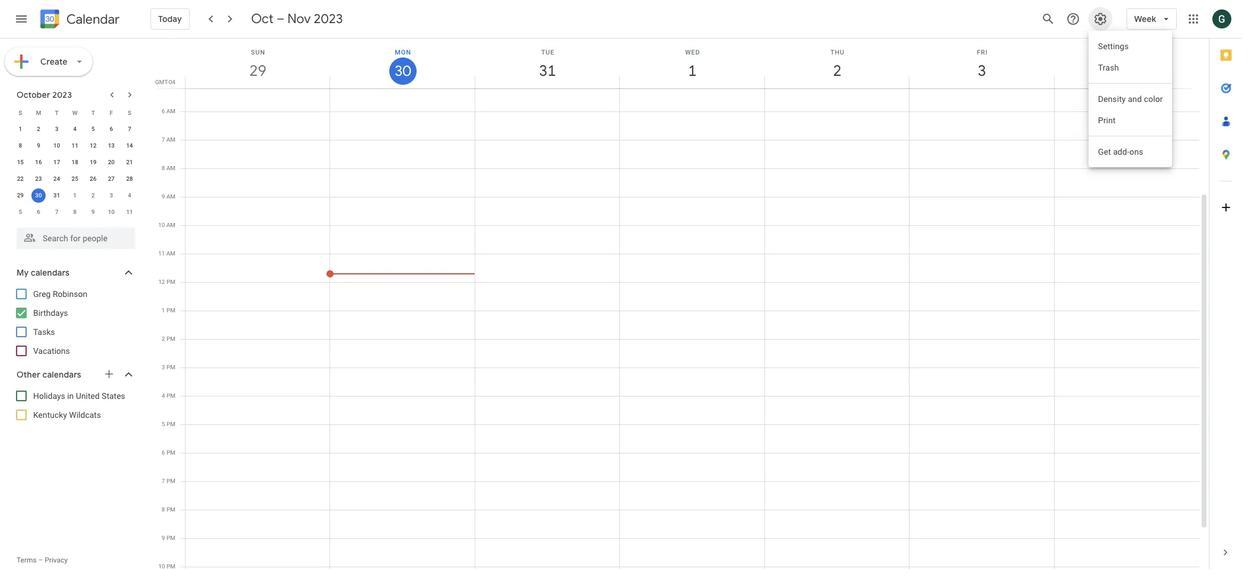 Task type: describe. For each thing, give the bounding box(es) containing it.
22 element
[[13, 172, 27, 186]]

november 11 element
[[123, 205, 137, 219]]

24 element
[[50, 172, 64, 186]]

f
[[110, 109, 113, 116]]

privacy link
[[45, 556, 68, 564]]

16
[[35, 159, 42, 165]]

2 pm
[[162, 336, 176, 342]]

mon 30
[[394, 49, 411, 81]]

23
[[35, 176, 42, 182]]

11 am
[[158, 250, 176, 257]]

pm for 2 pm
[[167, 336, 176, 342]]

thu
[[831, 49, 845, 56]]

terms
[[17, 556, 37, 564]]

row containing 8
[[11, 138, 139, 154]]

9 up 16
[[37, 142, 40, 149]]

october 2023 grid
[[11, 104, 139, 221]]

calendar heading
[[64, 11, 120, 28]]

october
[[17, 90, 50, 100]]

8 for 8 am
[[162, 165, 165, 171]]

greg robinson
[[33, 289, 87, 299]]

get
[[1099, 147, 1112, 157]]

7 for 7 am
[[162, 136, 165, 143]]

1 down 12 pm
[[162, 307, 165, 314]]

27
[[108, 176, 115, 182]]

oct
[[251, 11, 274, 27]]

11 for the "november 11" element
[[126, 209, 133, 215]]

november 3 element
[[104, 189, 119, 203]]

tue
[[542, 49, 555, 56]]

density
[[1099, 94, 1127, 104]]

november 1 element
[[68, 189, 82, 203]]

Search for people text field
[[24, 228, 128, 249]]

31 element
[[50, 189, 64, 203]]

7 up 14
[[128, 126, 131, 132]]

16 element
[[31, 155, 46, 170]]

3 up 10 element
[[55, 126, 58, 132]]

3 link
[[969, 58, 996, 85]]

2 down '1 pm'
[[162, 336, 165, 342]]

pm for 9 pm
[[167, 535, 176, 541]]

wed
[[686, 49, 701, 56]]

november 2 element
[[86, 189, 100, 203]]

30 column header
[[330, 39, 475, 88]]

1 vertical spatial 2023
[[52, 90, 72, 100]]

21
[[126, 159, 133, 165]]

holidays
[[33, 391, 65, 401]]

23 element
[[31, 172, 46, 186]]

greg
[[33, 289, 51, 299]]

18
[[72, 159, 78, 165]]

12 element
[[86, 139, 100, 153]]

8 am
[[162, 165, 176, 171]]

add other calendars image
[[103, 368, 115, 380]]

9 for 9 am
[[162, 193, 165, 200]]

29 inside column header
[[249, 61, 266, 81]]

17
[[53, 159, 60, 165]]

privacy
[[45, 556, 68, 564]]

31 link
[[534, 58, 562, 85]]

28
[[126, 176, 133, 182]]

1 pm
[[162, 307, 176, 314]]

november 4 element
[[123, 189, 137, 203]]

28 element
[[123, 172, 137, 186]]

am for 10 am
[[166, 222, 176, 228]]

week
[[1135, 14, 1157, 24]]

other calendars button
[[2, 365, 147, 384]]

my calendars list
[[2, 285, 147, 361]]

11 for 11 element
[[72, 142, 78, 149]]

row containing 1
[[11, 121, 139, 138]]

states
[[102, 391, 125, 401]]

7 pm
[[162, 478, 176, 484]]

21 element
[[123, 155, 137, 170]]

color
[[1145, 94, 1164, 104]]

10 am
[[158, 222, 176, 228]]

grid containing 29
[[152, 39, 1210, 569]]

november 9 element
[[86, 205, 100, 219]]

my
[[17, 267, 29, 278]]

19 element
[[86, 155, 100, 170]]

12 for 12 pm
[[158, 279, 165, 285]]

24
[[53, 176, 60, 182]]

1 horizontal spatial 2023
[[314, 11, 343, 27]]

sun 29
[[249, 49, 266, 81]]

9 for 9 pm
[[162, 535, 165, 541]]

row containing 15
[[11, 154, 139, 171]]

am for 9 am
[[166, 193, 176, 200]]

29 link
[[244, 58, 272, 85]]

30 cell
[[29, 187, 48, 204]]

kentucky wildcats
[[33, 410, 101, 420]]

week button
[[1127, 5, 1178, 33]]

3 up 4 pm
[[162, 364, 165, 371]]

gmt-04
[[155, 79, 176, 85]]

thu 2
[[831, 49, 845, 81]]

6 for november 6 element
[[37, 209, 40, 215]]

settings menu image
[[1094, 12, 1108, 26]]

1 link
[[679, 58, 706, 85]]

7 am
[[162, 136, 176, 143]]

14
[[126, 142, 133, 149]]

13
[[108, 142, 115, 149]]

row containing 22
[[11, 171, 139, 187]]

04
[[169, 79, 176, 85]]

12 pm
[[158, 279, 176, 285]]

15 element
[[13, 155, 27, 170]]

other calendars list
[[2, 387, 147, 425]]

trash
[[1099, 63, 1120, 72]]

1 inside wed 1
[[688, 61, 696, 81]]

m
[[36, 109, 41, 116]]

27 element
[[104, 172, 119, 186]]

tue 31
[[539, 49, 556, 81]]

oct – nov 2023
[[251, 11, 343, 27]]

pm for 12 pm
[[167, 279, 176, 285]]

calendar element
[[38, 7, 120, 33]]

row containing 29
[[11, 187, 139, 204]]

november 7 element
[[50, 205, 64, 219]]

november 10 element
[[104, 205, 119, 219]]

row group containing 1
[[11, 121, 139, 221]]

1 down 25 "element"
[[73, 192, 77, 199]]

18 element
[[68, 155, 82, 170]]

2 link
[[824, 58, 851, 85]]

tasks
[[33, 327, 55, 337]]

12 for 12
[[90, 142, 97, 149]]

29 column header
[[185, 39, 331, 88]]

1 column header
[[620, 39, 765, 88]]

vacations
[[33, 346, 70, 356]]

1 horizontal spatial 5
[[92, 126, 95, 132]]

6 for 6 am
[[162, 108, 165, 114]]

wed 1
[[686, 49, 701, 81]]

other calendars
[[17, 369, 81, 380]]



Task type: locate. For each thing, give the bounding box(es) containing it.
8 for 8 pm
[[162, 506, 165, 513]]

1 up 15
[[19, 126, 22, 132]]

7 for the november 7 element
[[55, 209, 58, 215]]

8 down 7 pm on the left
[[162, 506, 165, 513]]

my calendars button
[[2, 263, 147, 282]]

1 horizontal spatial t
[[91, 109, 95, 116]]

pm for 1 pm
[[167, 307, 176, 314]]

1 horizontal spatial 30
[[394, 62, 410, 81]]

2 vertical spatial 10
[[158, 222, 165, 228]]

12 inside grid
[[158, 279, 165, 285]]

0 horizontal spatial t
[[55, 109, 59, 116]]

7 pm from the top
[[167, 449, 176, 456]]

2023 right nov
[[314, 11, 343, 27]]

10 for 10 am
[[158, 222, 165, 228]]

12 down 11 am
[[158, 279, 165, 285]]

7 down 31 element
[[55, 209, 58, 215]]

12
[[90, 142, 97, 149], [158, 279, 165, 285]]

1 horizontal spatial 31
[[539, 61, 556, 81]]

1 s from the left
[[19, 109, 22, 116]]

9 pm from the top
[[167, 506, 176, 513]]

am
[[166, 108, 176, 114], [166, 136, 176, 143], [166, 165, 176, 171], [166, 193, 176, 200], [166, 222, 176, 228], [166, 250, 176, 257]]

calendars
[[31, 267, 70, 278], [42, 369, 81, 380]]

10 for 10 element
[[53, 142, 60, 149]]

1 vertical spatial 11
[[126, 209, 133, 215]]

mon
[[395, 49, 411, 56]]

9 inside the november 9 element
[[92, 209, 95, 215]]

am up 7 am
[[166, 108, 176, 114]]

sat column header
[[1055, 39, 1200, 88]]

11 down 10 am
[[158, 250, 165, 257]]

2 row from the top
[[11, 121, 139, 138]]

s right f
[[128, 109, 131, 116]]

9
[[37, 142, 40, 149], [162, 193, 165, 200], [92, 209, 95, 215], [162, 535, 165, 541]]

s left m
[[19, 109, 22, 116]]

5 down 29 element
[[19, 209, 22, 215]]

pm down 7 pm on the left
[[167, 506, 176, 513]]

– right oct
[[277, 11, 285, 27]]

6 down 30, today element
[[37, 209, 40, 215]]

0 horizontal spatial 5
[[19, 209, 22, 215]]

0 vertical spatial 12
[[90, 142, 97, 149]]

5
[[92, 126, 95, 132], [19, 209, 22, 215], [162, 421, 165, 428]]

nov
[[288, 11, 311, 27]]

17 element
[[50, 155, 64, 170]]

1 am from the top
[[166, 108, 176, 114]]

fri
[[977, 49, 988, 56]]

29 down 22 element
[[17, 192, 24, 199]]

november 8 element
[[68, 205, 82, 219]]

pm up '1 pm'
[[167, 279, 176, 285]]

0 vertical spatial calendars
[[31, 267, 70, 278]]

2023 right october
[[52, 90, 72, 100]]

30 inside mon 30
[[394, 62, 410, 81]]

pm for 4 pm
[[167, 393, 176, 399]]

2 column header
[[765, 39, 910, 88]]

1 vertical spatial 5
[[19, 209, 22, 215]]

2 t from the left
[[91, 109, 95, 116]]

pm for 3 pm
[[167, 364, 176, 371]]

sat
[[1121, 49, 1135, 56]]

– for oct
[[277, 11, 285, 27]]

6 for 6 pm
[[162, 449, 165, 456]]

pm down '1 pm'
[[167, 336, 176, 342]]

6 am
[[162, 108, 176, 114]]

10 for november 10 element on the left
[[108, 209, 115, 215]]

0 vertical spatial 10
[[53, 142, 60, 149]]

11
[[72, 142, 78, 149], [126, 209, 133, 215], [158, 250, 165, 257]]

30
[[394, 62, 410, 81], [35, 192, 42, 199]]

1 horizontal spatial s
[[128, 109, 131, 116]]

gmt-
[[155, 79, 169, 85]]

19
[[90, 159, 97, 165]]

calendars for other calendars
[[42, 369, 81, 380]]

2
[[833, 61, 841, 81], [37, 126, 40, 132], [92, 192, 95, 199], [162, 336, 165, 342]]

10 up 17
[[53, 142, 60, 149]]

10 up 11 am
[[158, 222, 165, 228]]

14 element
[[123, 139, 137, 153]]

1 vertical spatial 31
[[53, 192, 60, 199]]

november 5 element
[[13, 205, 27, 219]]

5 down 4 pm
[[162, 421, 165, 428]]

9 am
[[162, 193, 176, 200]]

7 down 6 am
[[162, 136, 165, 143]]

ons
[[1130, 147, 1144, 157]]

5 for 5 pm
[[162, 421, 165, 428]]

1 horizontal spatial 10
[[108, 209, 115, 215]]

2 down 26 "element"
[[92, 192, 95, 199]]

11 down november 4 element
[[126, 209, 133, 215]]

5 for november 5 "element"
[[19, 209, 22, 215]]

holidays in united states
[[33, 391, 125, 401]]

29 inside row
[[17, 192, 24, 199]]

pm for 5 pm
[[167, 421, 176, 428]]

2 am from the top
[[166, 136, 176, 143]]

11 inside grid
[[158, 250, 165, 257]]

0 horizontal spatial s
[[19, 109, 22, 116]]

row
[[11, 104, 139, 121], [11, 121, 139, 138], [11, 138, 139, 154], [11, 154, 139, 171], [11, 171, 139, 187], [11, 187, 139, 204], [11, 204, 139, 221]]

0 vertical spatial 4
[[73, 126, 77, 132]]

0 vertical spatial –
[[277, 11, 285, 27]]

pm down 8 pm
[[167, 535, 176, 541]]

am down 9 am at the left top of the page
[[166, 222, 176, 228]]

fri 3
[[977, 49, 988, 81]]

density and color
[[1099, 94, 1164, 104]]

8 pm from the top
[[167, 478, 176, 484]]

pm for 8 pm
[[167, 506, 176, 513]]

31 down 24 element
[[53, 192, 60, 199]]

31 inside column header
[[539, 61, 556, 81]]

0 horizontal spatial –
[[38, 556, 43, 564]]

1 horizontal spatial 29
[[249, 61, 266, 81]]

30 down 23 element
[[35, 192, 42, 199]]

robinson
[[53, 289, 87, 299]]

1 vertical spatial 29
[[17, 192, 24, 199]]

11 up '18'
[[72, 142, 78, 149]]

grid
[[152, 39, 1210, 569]]

10 inside grid
[[158, 222, 165, 228]]

pm for 7 pm
[[167, 478, 176, 484]]

31 down the tue
[[539, 61, 556, 81]]

10 pm from the top
[[167, 535, 176, 541]]

pm
[[167, 279, 176, 285], [167, 307, 176, 314], [167, 336, 176, 342], [167, 364, 176, 371], [167, 393, 176, 399], [167, 421, 176, 428], [167, 449, 176, 456], [167, 478, 176, 484], [167, 506, 176, 513], [167, 535, 176, 541]]

0 vertical spatial 29
[[249, 61, 266, 81]]

get add-ons
[[1099, 147, 1144, 157]]

3 column header
[[910, 39, 1055, 88]]

am for 11 am
[[166, 250, 176, 257]]

am for 8 am
[[166, 165, 176, 171]]

29 down sun
[[249, 61, 266, 81]]

calendars up greg
[[31, 267, 70, 278]]

15
[[17, 159, 24, 165]]

0 vertical spatial 2023
[[314, 11, 343, 27]]

30 link
[[389, 58, 417, 85]]

pm up 7 pm on the left
[[167, 449, 176, 456]]

26 element
[[86, 172, 100, 186]]

6 up 7 pm on the left
[[162, 449, 165, 456]]

create
[[40, 56, 68, 67]]

– right terms at the left bottom of the page
[[38, 556, 43, 564]]

3 pm from the top
[[167, 336, 176, 342]]

8 up 15
[[19, 142, 22, 149]]

1 down wed at top
[[688, 61, 696, 81]]

3 down 27 element
[[110, 192, 113, 199]]

5 pm
[[162, 421, 176, 428]]

6 down f
[[110, 126, 113, 132]]

terms link
[[17, 556, 37, 564]]

calendars for my calendars
[[31, 267, 70, 278]]

6 pm
[[162, 449, 176, 456]]

4 for 4 pm
[[162, 393, 165, 399]]

4 pm
[[162, 393, 176, 399]]

6 row from the top
[[11, 187, 139, 204]]

settings menu menu
[[1089, 31, 1173, 167]]

22
[[17, 176, 24, 182]]

6 am from the top
[[166, 250, 176, 257]]

2 vertical spatial 4
[[162, 393, 165, 399]]

4 am from the top
[[166, 193, 176, 200]]

4 for november 4 element
[[128, 192, 131, 199]]

4
[[73, 126, 77, 132], [128, 192, 131, 199], [162, 393, 165, 399]]

12 inside row
[[90, 142, 97, 149]]

3 am from the top
[[166, 165, 176, 171]]

birthdays
[[33, 308, 68, 318]]

11 for 11 am
[[158, 250, 165, 257]]

1 horizontal spatial 4
[[128, 192, 131, 199]]

4 down 28 element
[[128, 192, 131, 199]]

1 vertical spatial –
[[38, 556, 43, 564]]

25 element
[[68, 172, 82, 186]]

0 horizontal spatial 12
[[90, 142, 97, 149]]

sun
[[251, 49, 265, 56]]

10 down november 3 element on the left
[[108, 209, 115, 215]]

am down 6 am
[[166, 136, 176, 143]]

calendars up the in
[[42, 369, 81, 380]]

10 element
[[50, 139, 64, 153]]

pm down 4 pm
[[167, 421, 176, 428]]

pm up 8 pm
[[167, 478, 176, 484]]

0 vertical spatial 11
[[72, 142, 78, 149]]

12 up 19
[[90, 142, 97, 149]]

2 pm from the top
[[167, 307, 176, 314]]

terms – privacy
[[17, 556, 68, 564]]

6 up 7 am
[[162, 108, 165, 114]]

pm up 2 pm
[[167, 307, 176, 314]]

united
[[76, 391, 100, 401]]

s
[[19, 109, 22, 116], [128, 109, 131, 116]]

in
[[67, 391, 74, 401]]

2 vertical spatial 11
[[158, 250, 165, 257]]

0 horizontal spatial 31
[[53, 192, 60, 199]]

pm for 6 pm
[[167, 449, 176, 456]]

2 inside thu 2
[[833, 61, 841, 81]]

0 horizontal spatial 4
[[73, 126, 77, 132]]

0 horizontal spatial 10
[[53, 142, 60, 149]]

am down 8 am
[[166, 193, 176, 200]]

9 for the november 9 element
[[92, 209, 95, 215]]

4 inside grid
[[162, 393, 165, 399]]

4 row from the top
[[11, 154, 139, 171]]

5 pm from the top
[[167, 393, 176, 399]]

0 horizontal spatial 30
[[35, 192, 42, 199]]

8
[[19, 142, 22, 149], [162, 165, 165, 171], [73, 209, 77, 215], [162, 506, 165, 513]]

6
[[162, 108, 165, 114], [110, 126, 113, 132], [37, 209, 40, 215], [162, 449, 165, 456]]

4 down w
[[73, 126, 77, 132]]

0 vertical spatial 5
[[92, 126, 95, 132]]

1 vertical spatial 12
[[158, 279, 165, 285]]

calendars inside 'other calendars' dropdown button
[[42, 369, 81, 380]]

kentucky
[[33, 410, 67, 420]]

31 column header
[[475, 39, 620, 88]]

0 horizontal spatial 2023
[[52, 90, 72, 100]]

am up 9 am at the left top of the page
[[166, 165, 176, 171]]

30 inside cell
[[35, 192, 42, 199]]

pm down 3 pm
[[167, 393, 176, 399]]

5 up 12 element on the top of page
[[92, 126, 95, 132]]

9 down november 2 element
[[92, 209, 95, 215]]

0 horizontal spatial 11
[[72, 142, 78, 149]]

pm up 4 pm
[[167, 364, 176, 371]]

my calendars
[[17, 267, 70, 278]]

row group
[[11, 121, 139, 221]]

9 up 10 am
[[162, 193, 165, 200]]

7 row from the top
[[11, 204, 139, 221]]

0 vertical spatial 30
[[394, 62, 410, 81]]

5 inside grid
[[162, 421, 165, 428]]

2 horizontal spatial 11
[[158, 250, 165, 257]]

11 element
[[68, 139, 82, 153]]

2 s from the left
[[128, 109, 131, 116]]

31 inside row
[[53, 192, 60, 199]]

13 element
[[104, 139, 119, 153]]

0 vertical spatial 31
[[539, 61, 556, 81]]

29 element
[[13, 189, 27, 203]]

4 down 3 pm
[[162, 393, 165, 399]]

4 pm from the top
[[167, 364, 176, 371]]

and
[[1129, 94, 1143, 104]]

5 inside "element"
[[19, 209, 22, 215]]

calendars inside my calendars dropdown button
[[31, 267, 70, 278]]

7
[[128, 126, 131, 132], [162, 136, 165, 143], [55, 209, 58, 215], [162, 478, 165, 484]]

row containing 5
[[11, 204, 139, 221]]

0 horizontal spatial 29
[[17, 192, 24, 199]]

9 pm
[[162, 535, 176, 541]]

1 horizontal spatial 11
[[126, 209, 133, 215]]

8 for "november 8" element
[[73, 209, 77, 215]]

1 t from the left
[[55, 109, 59, 116]]

november 6 element
[[31, 205, 46, 219]]

2 horizontal spatial 10
[[158, 222, 165, 228]]

wildcats
[[69, 410, 101, 420]]

october 2023
[[17, 90, 72, 100]]

2 down thu
[[833, 61, 841, 81]]

1 vertical spatial 10
[[108, 209, 115, 215]]

1 horizontal spatial –
[[277, 11, 285, 27]]

3 row from the top
[[11, 138, 139, 154]]

print
[[1099, 116, 1116, 125]]

8 up 9 am at the left top of the page
[[162, 165, 165, 171]]

2 horizontal spatial 5
[[162, 421, 165, 428]]

3 down the fri
[[978, 61, 986, 81]]

1 horizontal spatial 12
[[158, 279, 165, 285]]

1 vertical spatial 30
[[35, 192, 42, 199]]

8 down november 1 element
[[73, 209, 77, 215]]

other
[[17, 369, 40, 380]]

2 horizontal spatial 4
[[162, 393, 165, 399]]

9 down 8 pm
[[162, 535, 165, 541]]

w
[[72, 109, 78, 116]]

row containing s
[[11, 104, 139, 121]]

tab list
[[1210, 39, 1243, 536]]

2 down m
[[37, 126, 40, 132]]

create button
[[5, 47, 92, 76]]

7 up 8 pm
[[162, 478, 165, 484]]

t left f
[[91, 109, 95, 116]]

None search field
[[0, 223, 147, 249]]

20 element
[[104, 155, 119, 170]]

main drawer image
[[14, 12, 28, 26]]

1 row from the top
[[11, 104, 139, 121]]

2 vertical spatial 5
[[162, 421, 165, 428]]

am for 6 am
[[166, 108, 176, 114]]

2023
[[314, 11, 343, 27], [52, 90, 72, 100]]

30 down mon
[[394, 62, 410, 81]]

3 pm
[[162, 364, 176, 371]]

7 for 7 pm
[[162, 478, 165, 484]]

30, today element
[[31, 189, 46, 203]]

3 inside fri 3
[[978, 61, 986, 81]]

– for terms
[[38, 556, 43, 564]]

8 pm
[[162, 506, 176, 513]]

today button
[[151, 5, 190, 33]]

29
[[249, 61, 266, 81], [17, 192, 24, 199]]

5 row from the top
[[11, 171, 139, 187]]

1 pm from the top
[[167, 279, 176, 285]]

5 am from the top
[[166, 222, 176, 228]]

6 pm from the top
[[167, 421, 176, 428]]

add-
[[1114, 147, 1130, 157]]

t left w
[[55, 109, 59, 116]]

calendar
[[66, 11, 120, 28]]

1 vertical spatial 4
[[128, 192, 131, 199]]

am up 12 pm
[[166, 250, 176, 257]]

25
[[72, 176, 78, 182]]

1 vertical spatial calendars
[[42, 369, 81, 380]]

20
[[108, 159, 115, 165]]

am for 7 am
[[166, 136, 176, 143]]

26
[[90, 176, 97, 182]]



Task type: vqa. For each thing, say whether or not it's contained in the screenshot.


